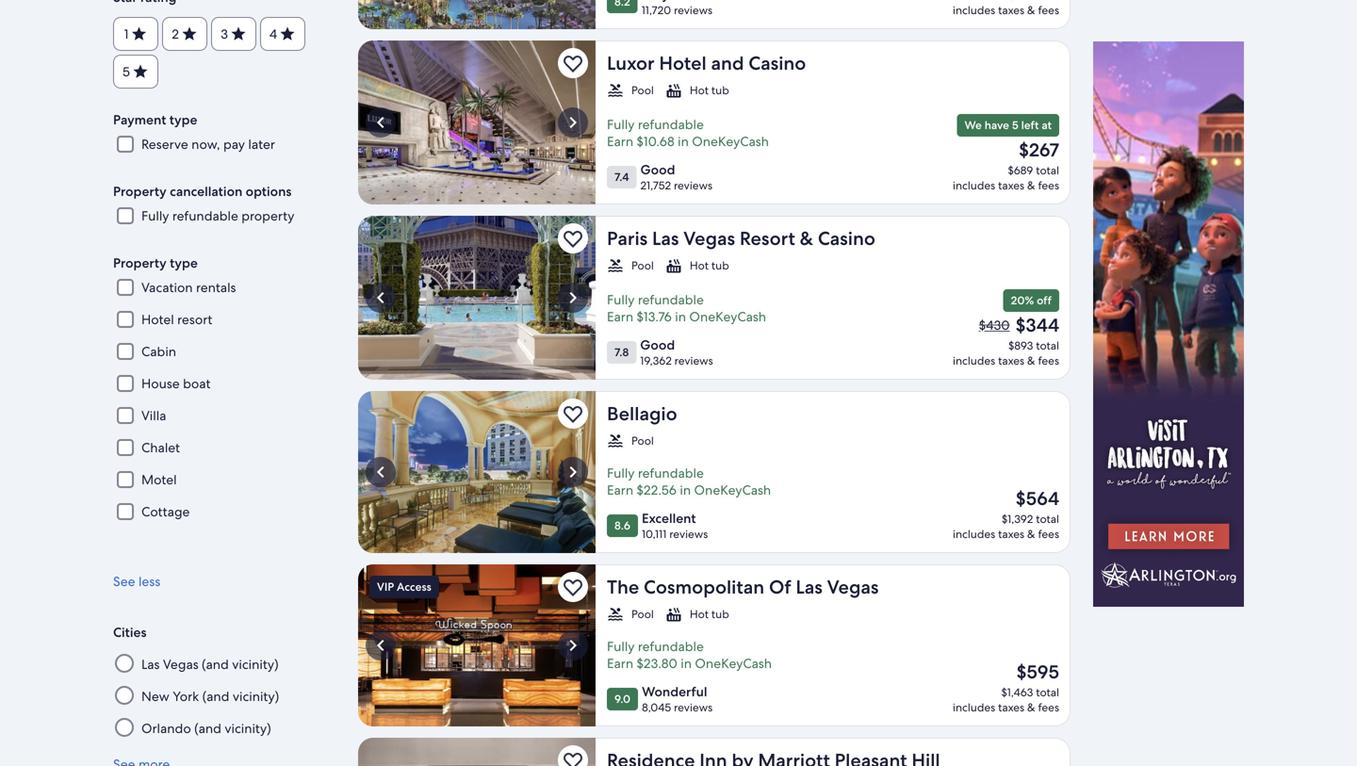 Task type: vqa. For each thing, say whether or not it's contained in the screenshot.
fees in We have 5 left at $267 $689 total includes taxes & fees
yes



Task type: locate. For each thing, give the bounding box(es) containing it.
refundable for paris las vegas resort & casino
[[638, 291, 704, 308]]

onekeycash inside fully refundable earn $13.76 in onekeycash
[[689, 308, 766, 325]]

hot
[[690, 83, 709, 98], [690, 258, 709, 273], [690, 607, 709, 622]]

pool down the
[[631, 607, 654, 622]]

type up reserve
[[169, 111, 197, 128]]

spa image
[[358, 391, 596, 553]]

1 vertical spatial vicinity)
[[233, 688, 279, 705]]

(and for vegas
[[202, 656, 229, 673]]

2 good from the top
[[640, 336, 675, 353]]

$893
[[1009, 338, 1033, 353]]

las right paris
[[652, 226, 679, 251]]

xsmall image
[[130, 26, 147, 43], [279, 26, 296, 43], [132, 63, 149, 80]]

good inside good 21,752 reviews
[[640, 161, 675, 178]]

(and right york
[[202, 688, 229, 705]]

pool for the
[[631, 607, 654, 622]]

fully left $22.56
[[607, 465, 635, 482]]

5 down 1 at the left
[[123, 63, 130, 80]]

small image down the
[[607, 606, 624, 623]]

reviews for paris las vegas resort & casino
[[675, 353, 713, 368]]

reviews inside excellent 10,111 reviews
[[669, 527, 708, 541]]

villa
[[141, 407, 166, 424]]

earn up '9.0'
[[607, 655, 633, 672]]

small image down luxor
[[607, 82, 624, 99]]

house
[[141, 375, 180, 392]]

fees inside $595 $1,463 total includes taxes & fees
[[1038, 700, 1059, 715]]

0 vertical spatial 5
[[123, 63, 130, 80]]

2 total from the top
[[1036, 338, 1059, 353]]

onekeycash
[[692, 133, 769, 150], [689, 308, 766, 325], [694, 482, 771, 499], [695, 655, 772, 672]]

small image up fully refundable earn $13.76 in onekeycash
[[665, 257, 682, 274]]

2 xsmall image from the left
[[230, 26, 247, 43]]

vegas
[[684, 226, 735, 251], [827, 575, 879, 599], [163, 656, 199, 673]]

hotel up cabin
[[141, 311, 174, 328]]

vicinity) up new york (and vicinity)
[[232, 656, 279, 673]]

fully left $23.80
[[607, 638, 635, 655]]

reviews right 21,752
[[674, 178, 713, 193]]

1 tub from the top
[[712, 83, 729, 98]]

0 horizontal spatial casino
[[749, 51, 806, 75]]

1 vertical spatial hotel
[[141, 311, 174, 328]]

hot tub down paris las vegas resort & casino
[[690, 258, 729, 273]]

pool down the bellagio
[[631, 434, 654, 448]]

good for hotel
[[640, 161, 675, 178]]

las right of
[[796, 575, 823, 599]]

vacation
[[141, 279, 193, 296]]

small image down paris
[[607, 257, 624, 274]]

fully left "$10.68"
[[607, 116, 635, 133]]

fully inside fully refundable earn $13.76 in onekeycash
[[607, 291, 635, 308]]

1 vertical spatial good
[[640, 336, 675, 353]]

5 left left
[[1012, 118, 1019, 132]]

vicinity) down las vegas (and vicinity)
[[233, 688, 279, 705]]

fully for the cosmopolitan of las vegas
[[607, 638, 635, 655]]

20%
[[1011, 293, 1034, 308]]

reviews right the "11,720" on the top left of the page
[[674, 3, 713, 17]]

xsmall image right 1 at the left
[[130, 26, 147, 43]]

1 vertical spatial (and
[[202, 688, 229, 705]]

fees
[[1038, 3, 1059, 17], [1038, 178, 1059, 193], [1038, 353, 1059, 368], [1038, 527, 1059, 541], [1038, 700, 1059, 715]]

refundable up good 21,752 reviews
[[638, 116, 704, 133]]

$595
[[1017, 660, 1059, 684]]

reviews
[[674, 3, 713, 17], [674, 178, 713, 193], [675, 353, 713, 368], [669, 527, 708, 541], [674, 700, 713, 715]]

hotel left and on the right of the page
[[659, 51, 707, 75]]

2 hot from the top
[[690, 258, 709, 273]]

fully up property type
[[141, 207, 169, 224]]

good
[[640, 161, 675, 178], [640, 336, 675, 353]]

reviews inside good 21,752 reviews
[[674, 178, 713, 193]]

4 includes from the top
[[953, 527, 995, 541]]

3 pool from the top
[[631, 434, 654, 448]]

cosmopolitan
[[644, 575, 765, 599]]

refundable inside fully refundable earn $23.80 in onekeycash
[[638, 638, 704, 655]]

0 vertical spatial good
[[640, 161, 675, 178]]

in inside fully refundable earn $23.80 in onekeycash
[[681, 655, 692, 672]]

earn left "$10.68"
[[607, 133, 633, 150]]

$689
[[1008, 163, 1033, 178]]

las up new
[[141, 656, 160, 673]]

property for property type
[[113, 255, 167, 272]]

the
[[607, 575, 639, 599]]

xsmall image up payment
[[132, 63, 149, 80]]

options
[[246, 183, 292, 200]]

21,752
[[640, 178, 671, 193]]

0 vertical spatial (and
[[202, 656, 229, 673]]

0 vertical spatial hot tub
[[690, 83, 729, 98]]

3
[[221, 26, 228, 43]]

1 horizontal spatial xsmall image
[[230, 26, 247, 43]]

2 vertical spatial vicinity)
[[225, 720, 271, 737]]

2 tub from the top
[[712, 258, 729, 273]]

refundable inside the fully refundable earn $22.56 in onekeycash
[[638, 465, 704, 482]]

pool down luxor
[[631, 83, 654, 98]]

5 taxes from the top
[[998, 700, 1025, 715]]

4 pool from the top
[[631, 607, 654, 622]]

in right "$10.68"
[[678, 133, 689, 150]]

refundable inside fully refundable earn $13.76 in onekeycash
[[638, 291, 704, 308]]

tub for and
[[712, 83, 729, 98]]

& inside 'we have 5 left at $267 $689 total includes taxes & fees'
[[1027, 178, 1035, 193]]

in right $22.56
[[680, 482, 691, 499]]

1 earn from the top
[[607, 133, 633, 150]]

tub down paris las vegas resort & casino
[[712, 258, 729, 273]]

the cosmopolitan of las vegas
[[607, 575, 879, 599]]

1
[[124, 26, 129, 43]]

2 horizontal spatial vegas
[[827, 575, 879, 599]]

fully inside the fully refundable earn $22.56 in onekeycash
[[607, 465, 635, 482]]

1 vertical spatial tub
[[712, 258, 729, 273]]

reserve
[[141, 136, 188, 153]]

2 includes from the top
[[953, 178, 995, 193]]

property up vacation
[[113, 255, 167, 272]]

20% off $430 $344 $893 total includes taxes & fees
[[953, 293, 1059, 368]]

1 vertical spatial hot
[[690, 258, 709, 273]]

good down $13.76
[[640, 336, 675, 353]]

includes inside $595 $1,463 total includes taxes & fees
[[953, 700, 995, 715]]

hot for hotel
[[690, 83, 709, 98]]

includes inside 'we have 5 left at $267 $689 total includes taxes & fees'
[[953, 178, 995, 193]]

2 taxes from the top
[[998, 178, 1025, 193]]

0 horizontal spatial vegas
[[163, 656, 199, 673]]

1 pool from the top
[[631, 83, 654, 98]]

hot down cosmopolitan
[[690, 607, 709, 622]]

vegas right of
[[827, 575, 879, 599]]

vicinity)
[[232, 656, 279, 673], [233, 688, 279, 705], [225, 720, 271, 737]]

total inside 'we have 5 left at $267 $689 total includes taxes & fees'
[[1036, 163, 1059, 178]]

1 good from the top
[[640, 161, 675, 178]]

fully for paris las vegas resort & casino
[[607, 291, 635, 308]]

fully for bellagio
[[607, 465, 635, 482]]

xsmall image
[[181, 26, 198, 43], [230, 26, 247, 43]]

reviews right 8,045
[[674, 700, 713, 715]]

1 horizontal spatial las
[[652, 226, 679, 251]]

pool image
[[358, 0, 596, 29], [358, 216, 596, 380]]

vegas left the resort
[[684, 226, 735, 251]]

bbq/picnic area image
[[358, 738, 596, 766]]

1 vertical spatial 5
[[1012, 118, 1019, 132]]

small image
[[607, 82, 624, 99], [665, 82, 682, 99], [607, 606, 624, 623], [665, 606, 682, 623]]

0 vertical spatial type
[[169, 111, 197, 128]]

1 vertical spatial casino
[[818, 226, 875, 251]]

vegas up york
[[163, 656, 199, 673]]

3 fees from the top
[[1038, 353, 1059, 368]]

fees inside the 20% off $430 $344 $893 total includes taxes & fees
[[1038, 353, 1059, 368]]

0 vertical spatial las
[[652, 226, 679, 251]]

type up vacation rentals
[[170, 255, 198, 272]]

small image down cosmopolitan
[[665, 606, 682, 623]]

includes
[[953, 3, 995, 17], [953, 178, 995, 193], [953, 353, 995, 368], [953, 527, 995, 541], [953, 700, 995, 715]]

2 horizontal spatial las
[[796, 575, 823, 599]]

taxes inside $564 $1,392 total includes taxes & fees
[[998, 527, 1025, 541]]

property for property cancellation options
[[113, 183, 167, 200]]

fully for luxor hotel and casino
[[607, 116, 635, 133]]

in inside fully refundable earn $10.68 in onekeycash
[[678, 133, 689, 150]]

in right $23.80
[[681, 655, 692, 672]]

hot down luxor hotel and casino
[[690, 83, 709, 98]]

in
[[678, 133, 689, 150], [675, 308, 686, 325], [680, 482, 691, 499], [681, 655, 692, 672]]

1 xsmall image from the left
[[181, 26, 198, 43]]

3 hot tub from the top
[[690, 607, 729, 622]]

0 vertical spatial tub
[[712, 83, 729, 98]]

2 earn from the top
[[607, 308, 633, 325]]

(and
[[202, 656, 229, 673], [202, 688, 229, 705], [194, 720, 221, 737]]

5 fees from the top
[[1038, 700, 1059, 715]]

resort
[[177, 311, 212, 328]]

taxes
[[998, 3, 1025, 17], [998, 178, 1025, 193], [998, 353, 1025, 368], [998, 527, 1025, 541], [998, 700, 1025, 715]]

refundable up excellent
[[638, 465, 704, 482]]

las
[[652, 226, 679, 251], [796, 575, 823, 599], [141, 656, 160, 673]]

hotel resort
[[141, 311, 212, 328]]

xsmall image right 2
[[181, 26, 198, 43]]

earn for the
[[607, 655, 633, 672]]

3 taxes from the top
[[998, 353, 1025, 368]]

2 fees from the top
[[1038, 178, 1059, 193]]

pay
[[223, 136, 245, 153]]

5 inside 'we have 5 left at $267 $689 total includes taxes & fees'
[[1012, 118, 1019, 132]]

fully refundable earn $10.68 in onekeycash
[[607, 116, 769, 150]]

in inside fully refundable earn $13.76 in onekeycash
[[675, 308, 686, 325]]

new york (and vicinity)
[[141, 688, 279, 705]]

hot up fully refundable earn $13.76 in onekeycash
[[690, 258, 709, 273]]

earn
[[607, 133, 633, 150], [607, 308, 633, 325], [607, 482, 633, 499], [607, 655, 633, 672]]

hotel
[[659, 51, 707, 75], [141, 311, 174, 328]]

lobby image
[[358, 41, 596, 205]]

reviews inside wonderful 8,045 reviews
[[674, 700, 713, 715]]

(and down new york (and vicinity)
[[194, 720, 221, 737]]

3 includes from the top
[[953, 353, 995, 368]]

5
[[123, 63, 130, 80], [1012, 118, 1019, 132]]

tub
[[712, 83, 729, 98], [712, 258, 729, 273], [712, 607, 729, 622]]

1 horizontal spatial 5
[[1012, 118, 1019, 132]]

tub down and on the right of the page
[[712, 83, 729, 98]]

onekeycash inside fully refundable earn $10.68 in onekeycash
[[692, 133, 769, 150]]

type for property type
[[170, 255, 198, 272]]

onekeycash for vegas
[[689, 308, 766, 325]]

2 vertical spatial hot
[[690, 607, 709, 622]]

access
[[397, 580, 432, 594]]

reviews right 10,111
[[669, 527, 708, 541]]

wonderful
[[642, 683, 707, 700]]

2 pool image from the top
[[358, 216, 596, 380]]

refundable down cancellation
[[172, 207, 238, 224]]

2 property from the top
[[113, 255, 167, 272]]

reviews inside good 19,362 reviews
[[675, 353, 713, 368]]

1 horizontal spatial casino
[[818, 226, 875, 251]]

fully left $13.76
[[607, 291, 635, 308]]

1 includes from the top
[[953, 3, 995, 17]]

4 taxes from the top
[[998, 527, 1025, 541]]

2 pool from the top
[[631, 258, 654, 273]]

property
[[113, 183, 167, 200], [113, 255, 167, 272]]

refundable for bellagio
[[638, 465, 704, 482]]

fees inside 'we have 5 left at $267 $689 total includes taxes & fees'
[[1038, 178, 1059, 193]]

1 vertical spatial type
[[170, 255, 198, 272]]

4 total from the top
[[1036, 685, 1059, 700]]

& inside the 20% off $430 $344 $893 total includes taxes & fees
[[1027, 353, 1035, 368]]

3 earn from the top
[[607, 482, 633, 499]]

2 vertical spatial hot tub
[[690, 607, 729, 622]]

total down $564
[[1036, 512, 1059, 526]]

4 earn from the top
[[607, 655, 633, 672]]

onekeycash inside the fully refundable earn $22.56 in onekeycash
[[694, 482, 771, 499]]

fully inside fully refundable earn $10.68 in onekeycash
[[607, 116, 635, 133]]

onekeycash inside fully refundable earn $23.80 in onekeycash
[[695, 655, 772, 672]]

pool down paris
[[631, 258, 654, 273]]

$430
[[979, 317, 1010, 334]]

9.0
[[615, 692, 631, 706]]

onekeycash up excellent 10,111 reviews at the bottom of the page
[[694, 482, 771, 499]]

0 horizontal spatial hotel
[[141, 311, 174, 328]]

casino
[[749, 51, 806, 75], [818, 226, 875, 251]]

0 vertical spatial property
[[113, 183, 167, 200]]

tub down cosmopolitan
[[712, 607, 729, 622]]

onekeycash for of
[[695, 655, 772, 672]]

refundable up the 'wonderful'
[[638, 638, 704, 655]]

total inside $595 $1,463 total includes taxes & fees
[[1036, 685, 1059, 700]]

1 horizontal spatial hotel
[[659, 51, 707, 75]]

xsmall image right the '4'
[[279, 26, 296, 43]]

0 horizontal spatial 5
[[123, 63, 130, 80]]

fully inside fully refundable earn $23.80 in onekeycash
[[607, 638, 635, 655]]

Save The Cosmopolitan Of Las Vegas to a trip checkbox
[[558, 572, 588, 602]]

reviews right 19,362
[[675, 353, 713, 368]]

refundable
[[638, 116, 704, 133], [172, 207, 238, 224], [638, 291, 704, 308], [638, 465, 704, 482], [638, 638, 704, 655]]

type
[[169, 111, 197, 128], [170, 255, 198, 272]]

earn for paris
[[607, 308, 633, 325]]

1 taxes from the top
[[998, 3, 1025, 17]]

1 property from the top
[[113, 183, 167, 200]]

total down $595
[[1036, 685, 1059, 700]]

vicinity) down new york (and vicinity)
[[225, 720, 271, 737]]

5 includes from the top
[[953, 700, 995, 715]]

1 total from the top
[[1036, 163, 1059, 178]]

1 hot from the top
[[690, 83, 709, 98]]

onekeycash up the 'wonderful'
[[695, 655, 772, 672]]

2 hot tub from the top
[[690, 258, 729, 273]]

includes taxes & fees
[[953, 3, 1059, 17]]

casino right the resort
[[818, 226, 875, 251]]

3 total from the top
[[1036, 512, 1059, 526]]

hot tub down cosmopolitan
[[690, 607, 729, 622]]

small image
[[607, 257, 624, 274], [665, 257, 682, 274], [607, 433, 624, 450]]

refundable up good 19,362 reviews
[[638, 291, 704, 308]]

property
[[242, 207, 294, 224]]

in right $13.76
[[675, 308, 686, 325]]

xsmall image right 3
[[230, 26, 247, 43]]

we have 5 left at $267 $689 total includes taxes & fees
[[953, 118, 1059, 193]]

type for payment type
[[169, 111, 197, 128]]

in for las
[[675, 308, 686, 325]]

total inside the 20% off $430 $344 $893 total includes taxes & fees
[[1036, 338, 1059, 353]]

4
[[269, 26, 277, 43]]

good inside good 19,362 reviews
[[640, 336, 675, 353]]

earn up the 8.6
[[607, 482, 633, 499]]

1 vertical spatial property
[[113, 255, 167, 272]]

1 horizontal spatial vegas
[[684, 226, 735, 251]]

total
[[1036, 163, 1059, 178], [1036, 338, 1059, 353], [1036, 512, 1059, 526], [1036, 685, 1059, 700]]

reserve now, pay later
[[141, 136, 275, 153]]

onekeycash up good 19,362 reviews
[[689, 308, 766, 325]]

pool for paris
[[631, 258, 654, 273]]

1 vertical spatial pool image
[[358, 216, 596, 380]]

motel
[[141, 471, 177, 488]]

1 vertical spatial hot tub
[[690, 258, 729, 273]]

Save Residence Inn by Marriott Pleasant Hill to a trip checkbox
[[558, 746, 588, 766]]

property down reserve
[[113, 183, 167, 200]]

1 hot tub from the top
[[690, 83, 729, 98]]

0 vertical spatial vicinity)
[[232, 656, 279, 673]]

3 hot from the top
[[690, 607, 709, 622]]

hot tub down luxor hotel and casino
[[690, 83, 729, 98]]

earn inside fully refundable earn $13.76 in onekeycash
[[607, 308, 633, 325]]

4 fees from the top
[[1038, 527, 1059, 541]]

$430 button
[[977, 317, 1012, 334]]

10,111
[[642, 527, 667, 541]]

earn left $13.76
[[607, 308, 633, 325]]

2 vertical spatial tub
[[712, 607, 729, 622]]

Save Luxor Hotel and Casino to a trip checkbox
[[558, 48, 588, 78]]

total down $344
[[1036, 338, 1059, 353]]

0 vertical spatial hot
[[690, 83, 709, 98]]

total down $267
[[1036, 163, 1059, 178]]

onekeycash up good 21,752 reviews
[[692, 133, 769, 150]]

show previous image for luxor hotel and casino image
[[369, 111, 392, 134]]

0 horizontal spatial xsmall image
[[181, 26, 198, 43]]

0 vertical spatial pool image
[[358, 0, 596, 29]]

2 vertical spatial las
[[141, 656, 160, 673]]

3 tub from the top
[[712, 607, 729, 622]]

(and up new york (and vicinity)
[[202, 656, 229, 673]]

see
[[113, 573, 135, 590]]

casino right and on the right of the page
[[749, 51, 806, 75]]

hot tub for hotel
[[690, 83, 729, 98]]

onekeycash for and
[[692, 133, 769, 150]]

earn inside fully refundable earn $23.80 in onekeycash
[[607, 655, 633, 672]]

refundable inside fully refundable earn $10.68 in onekeycash
[[638, 116, 704, 133]]

luxor hotel and casino
[[607, 51, 806, 75]]

good down "$10.68"
[[640, 161, 675, 178]]

earn inside fully refundable earn $10.68 in onekeycash
[[607, 133, 633, 150]]



Task type: describe. For each thing, give the bounding box(es) containing it.
show next image for bellagio image
[[562, 461, 584, 484]]

good for las
[[640, 336, 675, 353]]

show previous image for bellagio image
[[369, 461, 392, 484]]

1 pool image from the top
[[358, 0, 596, 29]]

off
[[1037, 293, 1052, 308]]

in for cosmopolitan
[[681, 655, 692, 672]]

of
[[769, 575, 791, 599]]

vip access
[[377, 580, 432, 594]]

vicinity) for las vegas (and vicinity)
[[232, 656, 279, 673]]

taxes inside 'we have 5 left at $267 $689 total includes taxes & fees'
[[998, 178, 1025, 193]]

2
[[172, 26, 179, 43]]

bellagio
[[607, 402, 677, 426]]

we
[[965, 118, 982, 132]]

resort
[[740, 226, 795, 251]]

19,362
[[640, 353, 672, 368]]

& inside $564 $1,392 total includes taxes & fees
[[1027, 527, 1035, 541]]

tub for of
[[712, 607, 729, 622]]

rentals
[[196, 279, 236, 296]]

cities
[[113, 624, 147, 641]]

$1,392
[[1002, 512, 1033, 526]]

have
[[985, 118, 1009, 132]]

at
[[1042, 118, 1052, 132]]

$22.56
[[637, 482, 677, 499]]

good 21,752 reviews
[[640, 161, 713, 193]]

$23.80
[[637, 655, 678, 672]]

1 fees from the top
[[1038, 3, 1059, 17]]

tub for vegas
[[712, 258, 729, 273]]

small image down the bellagio
[[607, 433, 624, 450]]

and
[[711, 51, 744, 75]]

11,720 reviews
[[642, 3, 713, 17]]

vip
[[377, 580, 394, 594]]

orlando (and vicinity)
[[141, 720, 271, 737]]

$13.76
[[637, 308, 672, 325]]

excellent
[[642, 510, 696, 527]]

hot tub for cosmopolitan
[[690, 607, 729, 622]]

$564
[[1016, 486, 1059, 511]]

hot for las
[[690, 258, 709, 273]]

0 vertical spatial casino
[[749, 51, 806, 75]]

earn for luxor
[[607, 133, 633, 150]]

7.4
[[615, 170, 629, 184]]

payment type
[[113, 111, 197, 128]]

$1,463
[[1001, 685, 1033, 700]]

cottage
[[141, 503, 190, 520]]

xsmall image for 3
[[230, 26, 247, 43]]

fully refundable property
[[141, 207, 294, 224]]

luxor
[[607, 51, 655, 75]]

new
[[141, 688, 169, 705]]

in for hotel
[[678, 133, 689, 150]]

show next image for the cosmopolitan of las vegas image
[[562, 634, 584, 657]]

2 vertical spatial vegas
[[163, 656, 199, 673]]

cancellation
[[170, 183, 243, 200]]

good 19,362 reviews
[[640, 336, 713, 368]]

house boat
[[141, 375, 211, 392]]

hot for cosmopolitan
[[690, 607, 709, 622]]

$10.68
[[637, 133, 675, 150]]

earn inside the fully refundable earn $22.56 in onekeycash
[[607, 482, 633, 499]]

$564 $1,392 total includes taxes & fees
[[953, 486, 1059, 541]]

xsmall image for 2
[[181, 26, 198, 43]]

less
[[139, 573, 160, 590]]

orlando
[[141, 720, 191, 737]]

0 vertical spatial hotel
[[659, 51, 707, 75]]

restaurant image
[[358, 565, 596, 727]]

property cancellation options
[[113, 183, 292, 200]]

11,720
[[642, 3, 671, 17]]

total inside $564 $1,392 total includes taxes & fees
[[1036, 512, 1059, 526]]

show previous image for the cosmopolitan of las vegas image
[[369, 634, 392, 657]]

hot tub for las
[[690, 258, 729, 273]]

taxes inside the 20% off $430 $344 $893 total includes taxes & fees
[[998, 353, 1025, 368]]

0 vertical spatial vegas
[[684, 226, 735, 251]]

xsmall image for 1
[[130, 26, 147, 43]]

$344
[[1016, 313, 1059, 337]]

excellent 10,111 reviews
[[642, 510, 708, 541]]

in inside the fully refundable earn $22.56 in onekeycash
[[680, 482, 691, 499]]

see less
[[113, 573, 160, 590]]

wonderful 8,045 reviews
[[642, 683, 713, 715]]

& inside $595 $1,463 total includes taxes & fees
[[1027, 700, 1035, 715]]

show next image for luxor hotel and casino image
[[562, 111, 584, 134]]

show next image for paris las vegas resort & casino image
[[562, 287, 584, 309]]

paris las vegas resort & casino
[[607, 226, 875, 251]]

show previous image for paris las vegas resort & casino image
[[369, 287, 392, 309]]

reviews for luxor hotel and casino
[[674, 178, 713, 193]]

8,045
[[642, 700, 671, 715]]

xsmall image for 4
[[279, 26, 296, 43]]

vacation rentals
[[141, 279, 236, 296]]

Save Paris Las Vegas Resort & Casino to a trip checkbox
[[558, 223, 588, 254]]

refundable for luxor hotel and casino
[[638, 116, 704, 133]]

fully refundable earn $22.56 in onekeycash
[[607, 465, 771, 499]]

property type
[[113, 255, 198, 272]]

fully refundable earn $13.76 in onekeycash
[[607, 291, 766, 325]]

includes inside $564 $1,392 total includes taxes & fees
[[953, 527, 995, 541]]

york
[[173, 688, 199, 705]]

$595 $1,463 total includes taxes & fees
[[953, 660, 1059, 715]]

now,
[[192, 136, 220, 153]]

fees inside $564 $1,392 total includes taxes & fees
[[1038, 527, 1059, 541]]

Save Bellagio to a trip checkbox
[[558, 399, 588, 429]]

see less button
[[113, 573, 336, 590]]

$267
[[1019, 138, 1059, 162]]

payment
[[113, 111, 166, 128]]

1 vertical spatial las
[[796, 575, 823, 599]]

las vegas (and vicinity)
[[141, 656, 279, 673]]

reviews for the cosmopolitan of las vegas
[[674, 700, 713, 715]]

(and for york
[[202, 688, 229, 705]]

boat
[[183, 375, 211, 392]]

1 vertical spatial vegas
[[827, 575, 879, 599]]

small image down luxor hotel and casino
[[665, 82, 682, 99]]

7.8
[[615, 345, 629, 360]]

taxes inside $595 $1,463 total includes taxes & fees
[[998, 700, 1025, 715]]

vicinity) for new york (and vicinity)
[[233, 688, 279, 705]]

chalet
[[141, 439, 180, 456]]

reviews for bellagio
[[669, 527, 708, 541]]

cabin
[[141, 343, 176, 360]]

refundable for the cosmopolitan of las vegas
[[638, 638, 704, 655]]

later
[[248, 136, 275, 153]]

0 horizontal spatial las
[[141, 656, 160, 673]]

fully refundable earn $23.80 in onekeycash
[[607, 638, 772, 672]]

paris
[[607, 226, 648, 251]]

2 vertical spatial (and
[[194, 720, 221, 737]]

xsmall image for 5
[[132, 63, 149, 80]]

includes inside the 20% off $430 $344 $893 total includes taxes & fees
[[953, 353, 995, 368]]

left
[[1021, 118, 1039, 132]]

8.6
[[615, 518, 631, 533]]

pool for luxor
[[631, 83, 654, 98]]



